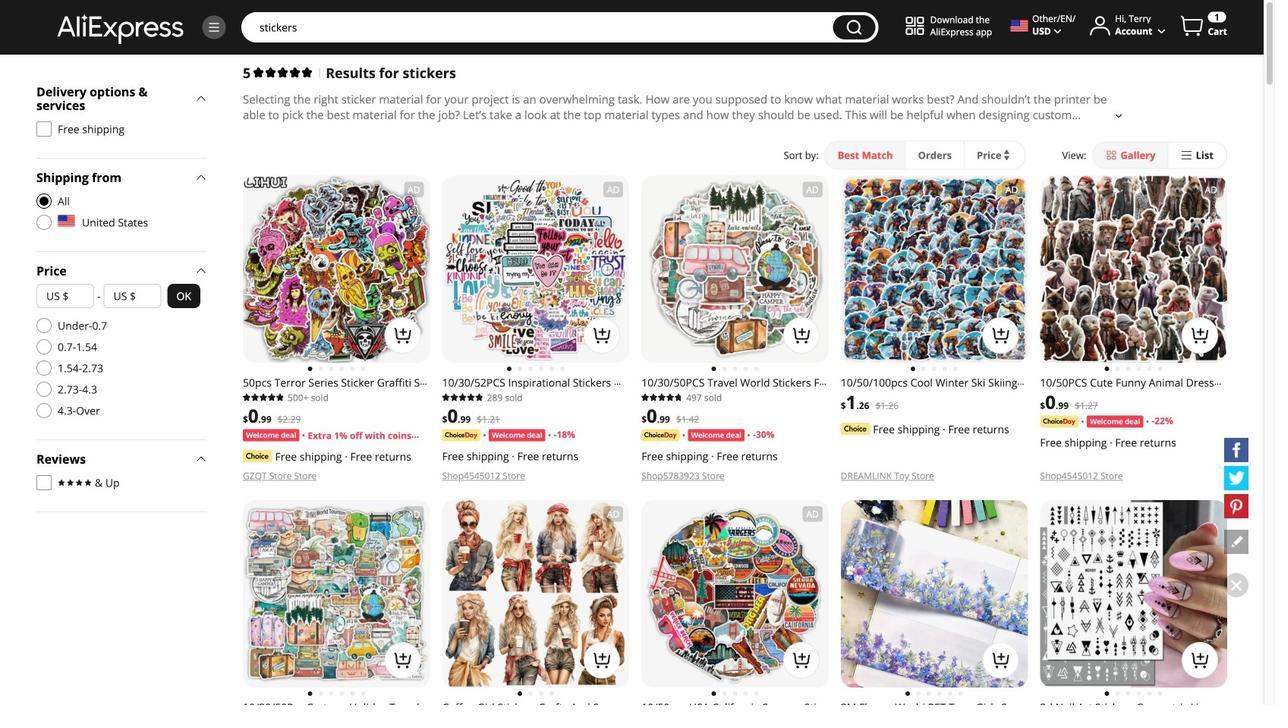 Task type: locate. For each thing, give the bounding box(es) containing it.
10/50pcs cute funny animal dressed graffiti stickers diy scrapbooking luggage skateboard fridge laptop guitar sticker decals toy image
[[1040, 176, 1228, 363]]

10/50pcs usa california scenery stickers forest grizzly sunny beach surfing vacation decal sticker to diy laptop phone guitar image
[[642, 500, 829, 688]]

2m flower washi pet tape girls scrapbooking materials vintage people stickers roll pet masking tape plant diy diary decoration image
[[841, 500, 1028, 688]]

1 vertical spatial 11l24uk image
[[36, 361, 52, 376]]

11l24uk image
[[36, 339, 52, 355], [36, 361, 52, 376], [36, 382, 52, 397]]

50pcs terror series sticker graffiti skeleton dark funny stickers for diy sticker on travel case laptop skateboard guitar fridge image
[[243, 176, 430, 363]]

1 11l24uk image from the top
[[36, 215, 52, 230]]

10/30/50pcs travel world stickers for waterproof decal laptop motorcycle luggage snowboard fridge phone car sticker image
[[642, 176, 829, 363]]

0 vertical spatial 11l24uk image
[[36, 215, 52, 230]]

1 vertical spatial 11l24uk image
[[36, 318, 52, 333]]

2 vertical spatial 11l24uk image
[[36, 403, 52, 418]]

11l24uk image
[[36, 215, 52, 230], [36, 318, 52, 333], [36, 403, 52, 418]]

2 11l24uk image from the top
[[36, 318, 52, 333]]

None button
[[833, 15, 876, 39]]

2 vertical spatial 11l24uk image
[[36, 382, 52, 397]]

0 vertical spatial 11l24uk image
[[36, 339, 52, 355]]

3d nail art stickers geometric lines faces love hearts letters leaves stars adhesive sliders nail decals decoration for manicure image
[[1040, 500, 1228, 688]]

4ftxrwp image
[[36, 475, 52, 490]]



Task type: vqa. For each thing, say whether or not it's contained in the screenshot.
the topmost the 0
no



Task type: describe. For each thing, give the bounding box(es) containing it.
4ftxrwp image
[[36, 121, 52, 137]]

1sqid_b image
[[207, 20, 221, 34]]

10/30/50pcs cartoon holiday travel stickers for suitcase skateboard laptop luggage phone car styling diy decal pegatinas image
[[243, 500, 430, 688]]

3 11l24uk image from the top
[[36, 403, 52, 418]]

2 11l24uk image from the top
[[36, 361, 52, 376]]

coffee girl stickers crafts and scrapbooking stickers kids toys book decorative sticker diy stationery image
[[442, 500, 629, 688]]

10/50/100pcs cool winter ski skiing waterproof stickers snowboard phone car luggage graffiti extreme sport vinyl decals sticker image
[[841, 176, 1028, 363]]

10/30/52pcs inspirational stickers motivational phrases life quotes decals diy laptop study room scrapbooking stickers toy image
[[442, 176, 629, 363]]

1 11l24uk image from the top
[[36, 339, 52, 355]]

3 11l24uk image from the top
[[36, 382, 52, 397]]

stickers text field
[[252, 20, 826, 35]]



